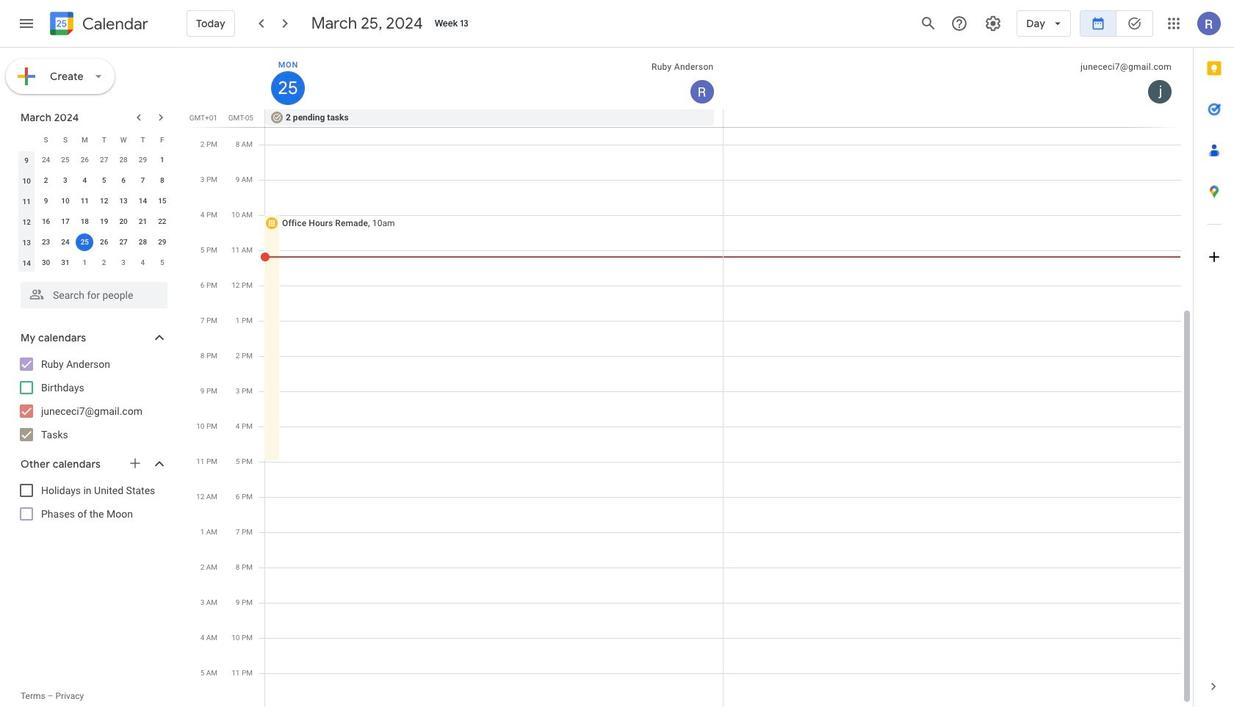 Task type: vqa. For each thing, say whether or not it's contained in the screenshot.
27, today element
no



Task type: locate. For each thing, give the bounding box(es) containing it.
tab list
[[1194, 48, 1235, 667]]

row
[[259, 109, 1193, 127], [17, 129, 172, 150], [17, 150, 172, 170], [17, 170, 172, 191], [17, 191, 172, 212], [17, 212, 172, 232], [17, 232, 172, 253], [17, 253, 172, 273]]

column header
[[265, 48, 723, 109], [17, 129, 36, 150]]

27 element
[[115, 234, 132, 251]]

april 1 element
[[76, 254, 94, 272]]

1 horizontal spatial column header
[[265, 48, 723, 109]]

29 element
[[153, 234, 171, 251]]

7 element
[[134, 172, 152, 190]]

20 element
[[115, 213, 132, 231]]

april 5 element
[[153, 254, 171, 272]]

column header inside march 2024 grid
[[17, 129, 36, 150]]

17 element
[[57, 213, 74, 231]]

6 element
[[115, 172, 132, 190]]

24 element
[[57, 234, 74, 251]]

5 element
[[95, 172, 113, 190]]

10 element
[[57, 193, 74, 210]]

february 25 element
[[57, 151, 74, 169]]

grid
[[188, 48, 1193, 708]]

february 24 element
[[37, 151, 55, 169]]

16 element
[[37, 213, 55, 231]]

row group
[[17, 150, 172, 273]]

1 element
[[153, 151, 171, 169]]

12 element
[[95, 193, 113, 210]]

9 element
[[37, 193, 55, 210]]

1 vertical spatial column header
[[17, 129, 36, 150]]

monday, march 25, today element
[[271, 71, 305, 105]]

31 element
[[57, 254, 74, 272]]

0 horizontal spatial column header
[[17, 129, 36, 150]]

heading inside the calendar 'element'
[[79, 15, 148, 33]]

18 element
[[76, 213, 94, 231]]

heading
[[79, 15, 148, 33]]

cell
[[75, 232, 94, 253]]

february 27 element
[[95, 151, 113, 169]]

april 3 element
[[115, 254, 132, 272]]

Search for people text field
[[29, 282, 159, 309]]

None search field
[[0, 276, 182, 309]]



Task type: describe. For each thing, give the bounding box(es) containing it.
4 element
[[76, 172, 94, 190]]

april 4 element
[[134, 254, 152, 272]]

march 2024 grid
[[14, 129, 172, 273]]

23 element
[[37, 234, 55, 251]]

0 vertical spatial column header
[[265, 48, 723, 109]]

25, today element
[[76, 234, 94, 251]]

other calendars list
[[3, 479, 182, 526]]

april 2 element
[[95, 254, 113, 272]]

my calendars list
[[3, 353, 182, 447]]

february 26 element
[[76, 151, 94, 169]]

main drawer image
[[18, 15, 35, 32]]

26 element
[[95, 234, 113, 251]]

3 element
[[57, 172, 74, 190]]

15 element
[[153, 193, 171, 210]]

14 element
[[134, 193, 152, 210]]

11 element
[[76, 193, 94, 210]]

row group inside march 2024 grid
[[17, 150, 172, 273]]

30 element
[[37, 254, 55, 272]]

19 element
[[95, 213, 113, 231]]

8 element
[[153, 172, 171, 190]]

22 element
[[153, 213, 171, 231]]

february 28 element
[[115, 151, 132, 169]]

28 element
[[134, 234, 152, 251]]

2 element
[[37, 172, 55, 190]]

cell inside row group
[[75, 232, 94, 253]]

13 element
[[115, 193, 132, 210]]

february 29 element
[[134, 151, 152, 169]]

add other calendars image
[[128, 456, 143, 471]]

settings menu image
[[985, 15, 1003, 32]]

calendar element
[[47, 9, 148, 41]]

21 element
[[134, 213, 152, 231]]



